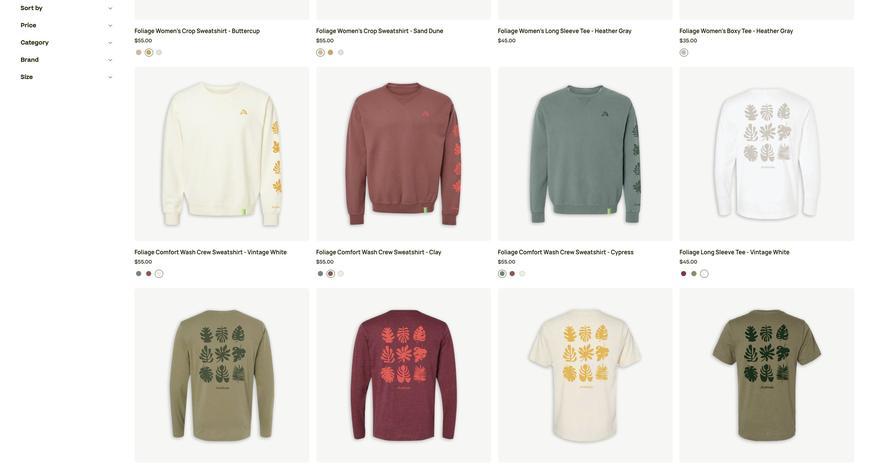 Task type: locate. For each thing, give the bounding box(es) containing it.
$55.00 link down foliage women's crop sweatshirt - sand dune link
[[317, 37, 492, 45]]

1 horizontal spatial gray
[[781, 27, 794, 35]]

$55.00 link for clay
[[317, 259, 492, 267]]

foliage women's long sleeve tee - heather gray link
[[498, 27, 673, 36]]

1 clay image from the left
[[146, 272, 152, 277]]

1 horizontal spatial white
[[774, 249, 790, 257]]

1 cypress radio from the left
[[135, 270, 143, 278]]

2 crew from the left
[[379, 249, 393, 257]]

vintage white image
[[156, 272, 162, 277], [338, 272, 344, 277]]

2 horizontal spatial vintage white radio
[[519, 270, 527, 278]]

1 horizontal spatial vintage white radio
[[337, 49, 345, 56]]

sort by
[[21, 4, 43, 12]]

foliage inside foliage women's long sleeve tee - heather gray $45.00
[[498, 27, 518, 35]]

0 horizontal spatial sleeve
[[561, 27, 580, 35]]

$55.00 link down foliage comfort wash crew sweatshirt - cypress link
[[498, 259, 673, 267]]

foliage women's crop sweatshirt - buttercup link
[[135, 27, 310, 36]]

1 clay radio from the left
[[327, 270, 335, 278]]

wash inside foliage comfort wash crew sweatshirt - clay $55.00
[[362, 249, 378, 257]]

$55.00
[[135, 37, 152, 45], [317, 37, 334, 45], [135, 259, 152, 266], [317, 259, 334, 266], [498, 259, 516, 266]]

option group down foliage comfort wash crew sweatshirt - clay link
[[317, 270, 492, 278]]

1 horizontal spatial $45.00
[[680, 259, 698, 266]]

0 horizontal spatial comfort
[[156, 249, 179, 257]]

$55.00 inside foliage women's crop sweatshirt - sand dune $55.00
[[317, 37, 334, 45]]

0 horizontal spatial heather
[[595, 27, 618, 35]]

vintage white image for foliage women's crop sweatshirt - buttercup
[[156, 50, 162, 55]]

white
[[271, 249, 287, 257], [774, 249, 790, 257]]

clay image
[[146, 272, 152, 277], [328, 272, 334, 277], [510, 272, 515, 277]]

2 buttercup radio from the left
[[327, 49, 335, 56]]

1 horizontal spatial sleeve
[[716, 249, 735, 257]]

wash inside foliage comfort wash crew sweatshirt - cypress $55.00
[[544, 249, 560, 257]]

0 horizontal spatial sand dune radio
[[135, 49, 143, 56]]

vintage inside foliage comfort wash crew sweatshirt - vintage white $55.00
[[248, 249, 269, 257]]

crew inside foliage comfort wash crew sweatshirt - vintage white $55.00
[[197, 249, 211, 257]]

buttercup radio right sand dune icon at the top of page
[[145, 49, 153, 56]]

1 white from the left
[[271, 249, 287, 257]]

2 crop from the left
[[364, 27, 378, 35]]

comfort for foliage comfort wash crew sweatshirt - clay
[[338, 249, 361, 257]]

4 women's from the left
[[701, 27, 727, 35]]

heather red rock image
[[682, 272, 687, 277]]

vintage white radio for foliage comfort wash crew sweatshirt - clay
[[337, 270, 345, 278]]

long inside foliage long sleeve tee - vintage white $45.00
[[701, 249, 715, 257]]

$45.00 link down foliage women's long sleeve tee - heather gray link
[[498, 37, 673, 45]]

$55.00 for foliage comfort wash crew sweatshirt - clay
[[317, 259, 334, 266]]

sand dune radio for foliage women's crop sweatshirt - sand dune
[[317, 49, 325, 56]]

Cypress radio
[[135, 270, 143, 278], [317, 270, 325, 278], [499, 270, 507, 278]]

1 buttercup radio from the left
[[145, 49, 153, 56]]

Heather Red Rock radio
[[680, 270, 689, 278]]

cypress radio for foliage comfort wash crew sweatshirt - cypress
[[499, 270, 507, 278]]

0 horizontal spatial vintage white image
[[156, 272, 162, 277]]

1 horizontal spatial clay image
[[328, 272, 334, 277]]

price button
[[21, 17, 114, 34]]

crop
[[182, 27, 196, 35], [364, 27, 378, 35]]

1 horizontal spatial vintage white radio
[[337, 270, 345, 278]]

1 horizontal spatial comfort
[[338, 249, 361, 257]]

0 horizontal spatial long
[[546, 27, 560, 35]]

vintage white radio for foliage long sleeve tee - vintage white
[[701, 270, 709, 278]]

2 cypress radio from the left
[[317, 270, 325, 278]]

crew
[[197, 249, 211, 257], [379, 249, 393, 257], [561, 249, 575, 257]]

1 horizontal spatial $45.00 link
[[680, 259, 855, 267]]

white inside foliage long sleeve tee - vintage white $45.00
[[774, 249, 790, 257]]

long inside foliage women's long sleeve tee - heather gray $45.00
[[546, 27, 560, 35]]

foliage women's crop sweatshirt - sand dune $55.00
[[317, 27, 444, 45]]

vintage
[[248, 249, 269, 257], [751, 249, 773, 257]]

0 horizontal spatial $45.00
[[498, 37, 516, 45]]

gray inside foliage women's boxy tee - heather gray $35.00
[[781, 27, 794, 35]]

2 women's from the left
[[338, 27, 363, 35]]

clay radio for foliage comfort wash crew sweatshirt - cypress
[[509, 270, 517, 278]]

comfort for foliage comfort wash crew sweatshirt - vintage white
[[156, 249, 179, 257]]

option group down foliage long sleeve tee - vintage white 'link'
[[680, 270, 855, 278]]

3 vintage white radio from the left
[[701, 270, 709, 278]]

buttercup image
[[328, 50, 334, 55]]

1 vintage from the left
[[248, 249, 269, 257]]

3 cypress radio from the left
[[499, 270, 507, 278]]

vintage white radio for foliage women's crop sweatshirt - buttercup
[[155, 49, 163, 56]]

1 horizontal spatial buttercup radio
[[327, 49, 335, 56]]

1 gray from the left
[[619, 27, 632, 35]]

cypress image
[[136, 272, 142, 277]]

$55.00 link
[[135, 37, 310, 45], [317, 37, 492, 45], [135, 259, 310, 267], [317, 259, 492, 267], [498, 259, 673, 267]]

wash for foliage comfort wash crew sweatshirt - vintage white
[[180, 249, 196, 257]]

brand button
[[21, 51, 114, 69]]

$55.00 link for dune
[[317, 37, 492, 45]]

option group down foliage women's crop sweatshirt - sand dune link
[[317, 49, 492, 56]]

option group for cypress
[[499, 270, 674, 278]]

$35.00
[[680, 37, 698, 45]]

heather
[[595, 27, 618, 35], [757, 27, 780, 35]]

3 comfort from the left
[[520, 249, 543, 257]]

tee inside foliage long sleeve tee - vintage white $45.00
[[736, 249, 746, 257]]

foliage women's long sleeve tee - heather gray $45.00
[[498, 27, 632, 45]]

buttercup radio right sand dune image
[[327, 49, 335, 56]]

2 horizontal spatial crew
[[561, 249, 575, 257]]

2 vintage white radio from the left
[[337, 270, 345, 278]]

3 crew from the left
[[561, 249, 575, 257]]

-
[[228, 27, 231, 35], [410, 27, 413, 35], [592, 27, 594, 35], [754, 27, 756, 35], [244, 249, 247, 257], [426, 249, 428, 257], [608, 249, 610, 257], [747, 249, 750, 257]]

sand dune radio left buttercup image
[[317, 49, 325, 56]]

tee inside foliage women's long sleeve tee - heather gray $45.00
[[581, 27, 591, 35]]

0 horizontal spatial vintage
[[248, 249, 269, 257]]

Vintage White radio
[[155, 270, 163, 278], [337, 270, 345, 278], [701, 270, 709, 278]]

tee for foliage long sleeve tee - vintage white
[[736, 249, 746, 257]]

3 women's from the left
[[520, 27, 545, 35]]

by
[[35, 4, 43, 12]]

option group
[[135, 49, 310, 56], [317, 49, 492, 56], [135, 270, 310, 278], [317, 270, 492, 278], [499, 270, 674, 278], [680, 270, 855, 278]]

$45.00 link down foliage long sleeve tee - vintage white 'link'
[[680, 259, 855, 267]]

1 vertical spatial long
[[701, 249, 715, 257]]

women's for foliage women's long sleeve tee - heather gray
[[520, 27, 545, 35]]

tee
[[581, 27, 591, 35], [743, 27, 752, 35], [736, 249, 746, 257]]

foliage
[[135, 27, 155, 35], [317, 27, 337, 35], [498, 27, 518, 35], [680, 27, 700, 35], [135, 249, 155, 257], [317, 249, 337, 257], [498, 249, 518, 257], [680, 249, 700, 257]]

crop for buttercup
[[182, 27, 196, 35]]

sleeve inside foliage long sleeve tee - vintage white $45.00
[[716, 249, 735, 257]]

1 horizontal spatial crop
[[364, 27, 378, 35]]

0 horizontal spatial crew
[[197, 249, 211, 257]]

1 horizontal spatial cypress image
[[500, 272, 505, 277]]

foliage women's crop sweatshirt - sand dune link
[[317, 27, 492, 36]]

clay
[[430, 249, 442, 257]]

sand dune radio for foliage women's crop sweatshirt - buttercup
[[135, 49, 143, 56]]

vintage white image inside radio
[[702, 272, 707, 277]]

women's for foliage women's crop sweatshirt - sand dune
[[338, 27, 363, 35]]

2 clay radio from the left
[[509, 270, 517, 278]]

$45.00 inside foliage long sleeve tee - vintage white $45.00
[[680, 259, 698, 266]]

0 horizontal spatial vintage white radio
[[155, 270, 163, 278]]

women's inside foliage women's crop sweatshirt - sand dune $55.00
[[338, 27, 363, 35]]

women's
[[156, 27, 181, 35], [338, 27, 363, 35], [520, 27, 545, 35], [701, 27, 727, 35]]

sweatshirt inside foliage comfort wash crew sweatshirt - cypress $55.00
[[576, 249, 607, 257]]

long
[[546, 27, 560, 35], [701, 249, 715, 257]]

comfort inside foliage comfort wash crew sweatshirt - cypress $55.00
[[520, 249, 543, 257]]

wash for foliage comfort wash crew sweatshirt - clay
[[362, 249, 378, 257]]

1 wash from the left
[[180, 249, 196, 257]]

$55.00 link for $55.00
[[135, 37, 310, 45]]

women's inside foliage women's long sleeve tee - heather gray $45.00
[[520, 27, 545, 35]]

foliage inside foliage long sleeve tee - vintage white $45.00
[[680, 249, 700, 257]]

crop inside foliage women's crop sweatshirt - sand dune $55.00
[[364, 27, 378, 35]]

1 horizontal spatial heather
[[757, 27, 780, 35]]

1 vertical spatial sleeve
[[716, 249, 735, 257]]

foliage long sleeve tee - vintage white link
[[680, 249, 855, 257]]

Sand Dune radio
[[135, 49, 143, 56], [317, 49, 325, 56]]

0 vertical spatial long
[[546, 27, 560, 35]]

2 horizontal spatial clay image
[[510, 272, 515, 277]]

wash inside foliage comfort wash crew sweatshirt - vintage white $55.00
[[180, 249, 196, 257]]

foliage comfort wash crew sweatshirt - vintage white link
[[135, 249, 310, 257]]

0 horizontal spatial clay radio
[[327, 270, 335, 278]]

clay image for foliage comfort wash crew sweatshirt - clay
[[328, 272, 334, 277]]

comfort inside foliage comfort wash crew sweatshirt - clay $55.00
[[338, 249, 361, 257]]

2 vintage white image from the left
[[338, 272, 344, 277]]

foliage for foliage comfort wash crew sweatshirt - clay
[[317, 249, 337, 257]]

0 vertical spatial sleeve
[[561, 27, 580, 35]]

0 horizontal spatial wash
[[180, 249, 196, 257]]

sleeve inside foliage women's long sleeve tee - heather gray $45.00
[[561, 27, 580, 35]]

$55.00 inside foliage comfort wash crew sweatshirt - vintage white $55.00
[[135, 259, 152, 266]]

gray
[[619, 27, 632, 35], [781, 27, 794, 35]]

0 horizontal spatial buttercup radio
[[145, 49, 153, 56]]

cypress image for foliage comfort wash crew sweatshirt - cypress
[[500, 272, 505, 277]]

comfort inside foliage comfort wash crew sweatshirt - vintage white $55.00
[[156, 249, 179, 257]]

comfort
[[156, 249, 179, 257], [338, 249, 361, 257], [520, 249, 543, 257]]

foliage inside foliage comfort wash crew sweatshirt - clay $55.00
[[317, 249, 337, 257]]

buttercup image
[[146, 50, 152, 55]]

option group down foliage women's crop sweatshirt - buttercup "link" at the left of page
[[135, 49, 310, 56]]

0 horizontal spatial $45.00 link
[[498, 37, 673, 45]]

heather inside foliage women's boxy tee - heather gray $35.00
[[757, 27, 780, 35]]

0 horizontal spatial white
[[271, 249, 287, 257]]

1 heather from the left
[[595, 27, 618, 35]]

$55.00 for foliage women's crop sweatshirt - sand dune
[[317, 37, 334, 45]]

dune
[[429, 27, 444, 35]]

2 vintage from the left
[[751, 249, 773, 257]]

sweatshirt inside foliage comfort wash crew sweatshirt - vintage white $55.00
[[213, 249, 243, 257]]

2 clay image from the left
[[328, 272, 334, 277]]

$55.00 inside foliage comfort wash crew sweatshirt - clay $55.00
[[317, 259, 334, 266]]

buttercup radio for foliage women's crop sweatshirt - sand dune
[[327, 49, 335, 56]]

$45.00 link
[[498, 37, 673, 45], [680, 259, 855, 267]]

2 horizontal spatial comfort
[[520, 249, 543, 257]]

foliage inside foliage comfort wash crew sweatshirt - vintage white $55.00
[[135, 249, 155, 257]]

2 gray from the left
[[781, 27, 794, 35]]

0 vertical spatial $45.00 link
[[498, 37, 673, 45]]

crew inside foliage comfort wash crew sweatshirt - cypress $55.00
[[561, 249, 575, 257]]

size button
[[21, 69, 114, 86]]

1 crop from the left
[[182, 27, 196, 35]]

women's inside foliage women's crop sweatshirt - buttercup $55.00
[[156, 27, 181, 35]]

1 horizontal spatial cypress radio
[[317, 270, 325, 278]]

3 clay image from the left
[[510, 272, 515, 277]]

1 women's from the left
[[156, 27, 181, 35]]

Vintage White radio
[[155, 49, 163, 56], [337, 49, 345, 56], [519, 270, 527, 278]]

women's inside foliage women's boxy tee - heather gray $35.00
[[701, 27, 727, 35]]

1 horizontal spatial crew
[[379, 249, 393, 257]]

foliage inside foliage comfort wash crew sweatshirt - cypress $55.00
[[498, 249, 518, 257]]

0 horizontal spatial gray
[[619, 27, 632, 35]]

Buttercup radio
[[145, 49, 153, 56], [327, 49, 335, 56]]

vintage white radio for foliage comfort wash crew sweatshirt - cypress
[[519, 270, 527, 278]]

2 horizontal spatial vintage white radio
[[701, 270, 709, 278]]

1 cypress image from the left
[[318, 272, 323, 277]]

2 horizontal spatial cypress radio
[[499, 270, 507, 278]]

1 vertical spatial $45.00 link
[[680, 259, 855, 267]]

sweatshirt inside foliage comfort wash crew sweatshirt - clay $55.00
[[394, 249, 425, 257]]

foliage for foliage long sleeve tee - vintage white
[[680, 249, 700, 257]]

foliage comfort wash crew sweatshirt - clay $55.00
[[317, 249, 442, 266]]

foliage inside foliage women's crop sweatshirt - sand dune $55.00
[[317, 27, 337, 35]]

0 vertical spatial $45.00
[[498, 37, 516, 45]]

2 cypress image from the left
[[500, 272, 505, 277]]

$55.00 link for cypress
[[498, 259, 673, 267]]

foliage inside foliage women's crop sweatshirt - buttercup $55.00
[[135, 27, 155, 35]]

1 horizontal spatial vintage white image
[[338, 272, 344, 277]]

option group for white
[[680, 270, 855, 278]]

clay image inside radio
[[146, 272, 152, 277]]

crew for cypress
[[561, 249, 575, 257]]

- inside foliage comfort wash crew sweatshirt - clay $55.00
[[426, 249, 428, 257]]

cypress image
[[318, 272, 323, 277], [500, 272, 505, 277]]

clay radio for foliage comfort wash crew sweatshirt - clay
[[327, 270, 335, 278]]

$55.00 inside foliage women's crop sweatshirt - buttercup $55.00
[[135, 37, 152, 45]]

1 vertical spatial $45.00
[[680, 259, 698, 266]]

$35.00 link
[[680, 37, 855, 45]]

$55.00 inside foliage comfort wash crew sweatshirt - cypress $55.00
[[498, 259, 516, 266]]

$55.00 link down "foliage comfort wash crew sweatshirt - vintage white" link
[[135, 259, 310, 267]]

$55.00 link down foliage comfort wash crew sweatshirt - clay link
[[317, 259, 492, 267]]

option group down foliage comfort wash crew sweatshirt - cypress link
[[499, 270, 674, 278]]

1 crew from the left
[[197, 249, 211, 257]]

1 horizontal spatial vintage
[[751, 249, 773, 257]]

heather gray image
[[682, 50, 687, 55]]

sweatshirt for foliage comfort wash crew sweatshirt - cypress
[[576, 249, 607, 257]]

buttercup radio for foliage women's crop sweatshirt - buttercup
[[145, 49, 153, 56]]

option group down foliage comfort wash crew sweatshirt - vintage white $55.00
[[135, 270, 310, 278]]

2 wash from the left
[[362, 249, 378, 257]]

2 heather from the left
[[757, 27, 780, 35]]

vintage white image
[[156, 50, 162, 55], [338, 50, 344, 55], [520, 272, 526, 277], [702, 272, 707, 277]]

$55.00 for foliage comfort wash crew sweatshirt - cypress
[[498, 259, 516, 266]]

2 white from the left
[[774, 249, 790, 257]]

women's for foliage women's boxy tee - heather gray
[[701, 27, 727, 35]]

1 horizontal spatial sand dune radio
[[317, 49, 325, 56]]

tee inside foliage women's boxy tee - heather gray $35.00
[[743, 27, 752, 35]]

1 horizontal spatial long
[[701, 249, 715, 257]]

foliage inside foliage women's boxy tee - heather gray $35.00
[[680, 27, 700, 35]]

1 sand dune radio from the left
[[135, 49, 143, 56]]

1 vintage white radio from the left
[[155, 270, 163, 278]]

sweatshirt
[[197, 27, 227, 35], [379, 27, 409, 35], [213, 249, 243, 257], [394, 249, 425, 257], [576, 249, 607, 257]]

wash
[[180, 249, 196, 257], [362, 249, 378, 257], [544, 249, 560, 257]]

0 horizontal spatial crop
[[182, 27, 196, 35]]

2 comfort from the left
[[338, 249, 361, 257]]

Clay radio
[[327, 270, 335, 278], [509, 270, 517, 278]]

0 horizontal spatial vintage white radio
[[155, 49, 163, 56]]

1 comfort from the left
[[156, 249, 179, 257]]

1 horizontal spatial wash
[[362, 249, 378, 257]]

crew inside foliage comfort wash crew sweatshirt - clay $55.00
[[379, 249, 393, 257]]

crew for clay
[[379, 249, 393, 257]]

3 wash from the left
[[544, 249, 560, 257]]

0 horizontal spatial cypress image
[[318, 272, 323, 277]]

1 vintage white image from the left
[[156, 272, 162, 277]]

sleeve
[[561, 27, 580, 35], [716, 249, 735, 257]]

- inside foliage women's long sleeve tee - heather gray $45.00
[[592, 27, 594, 35]]

$55.00 link down foliage women's crop sweatshirt - buttercup "link" at the left of page
[[135, 37, 310, 45]]

sweatshirt for foliage comfort wash crew sweatshirt - clay
[[394, 249, 425, 257]]

- inside foliage women's crop sweatshirt - buttercup $55.00
[[228, 27, 231, 35]]

1 horizontal spatial clay radio
[[509, 270, 517, 278]]

sand dune radio left buttercup icon
[[135, 49, 143, 56]]

0 horizontal spatial cypress radio
[[135, 270, 143, 278]]

$45.00
[[498, 37, 516, 45], [680, 259, 698, 266]]

crop inside foliage women's crop sweatshirt - buttercup $55.00
[[182, 27, 196, 35]]

0 horizontal spatial clay image
[[146, 272, 152, 277]]

2 horizontal spatial wash
[[544, 249, 560, 257]]

boxy
[[728, 27, 741, 35]]

2 sand dune radio from the left
[[317, 49, 325, 56]]



Task type: vqa. For each thing, say whether or not it's contained in the screenshot.


Task type: describe. For each thing, give the bounding box(es) containing it.
$45.00 link for -
[[498, 37, 673, 45]]

option group for $55.00
[[135, 49, 310, 56]]

option group for clay
[[317, 270, 492, 278]]

foliage long sleeve tee - vintage white $45.00
[[680, 249, 790, 266]]

clay image for foliage comfort wash crew sweatshirt - vintage white
[[146, 272, 152, 277]]

option group for vintage
[[135, 270, 310, 278]]

gray inside foliage women's long sleeve tee - heather gray $45.00
[[619, 27, 632, 35]]

$55.00 link for vintage
[[135, 259, 310, 267]]

$45.00 link for vintage
[[680, 259, 855, 267]]

cypress image for foliage comfort wash crew sweatshirt - clay
[[318, 272, 323, 277]]

sort
[[21, 4, 34, 12]]

vintage white image for foliage comfort wash crew sweatshirt - clay
[[338, 272, 344, 277]]

cypress radio for foliage comfort wash crew sweatshirt - vintage white
[[135, 270, 143, 278]]

foliage for foliage women's boxy tee - heather gray
[[680, 27, 700, 35]]

$45.00 inside foliage women's long sleeve tee - heather gray $45.00
[[498, 37, 516, 45]]

sort by button
[[21, 0, 114, 17]]

foliage for foliage women's long sleeve tee - heather gray
[[498, 27, 518, 35]]

sweatshirt inside foliage women's crop sweatshirt - buttercup $55.00
[[197, 27, 227, 35]]

foliage women's crop sweatshirt - buttercup $55.00
[[135, 27, 260, 45]]

sand
[[414, 27, 428, 35]]

comfort for foliage comfort wash crew sweatshirt - cypress
[[520, 249, 543, 257]]

category button
[[21, 34, 114, 51]]

foliage comfort wash crew sweatshirt - vintage white $55.00
[[135, 249, 287, 266]]

tee for foliage women's boxy tee - heather gray
[[743, 27, 752, 35]]

vintage white image for foliage comfort wash crew sweatshirt - vintage white
[[156, 272, 162, 277]]

foliage comfort wash crew sweatshirt - cypress link
[[498, 249, 673, 257]]

option group for dune
[[317, 49, 492, 56]]

foliage for foliage comfort wash crew sweatshirt - vintage white
[[135, 249, 155, 257]]

brand
[[21, 56, 39, 64]]

category
[[21, 39, 49, 47]]

Clay radio
[[145, 270, 153, 278]]

vintage white radio for foliage women's crop sweatshirt - sand dune
[[337, 49, 345, 56]]

vintage inside foliage long sleeve tee - vintage white $45.00
[[751, 249, 773, 257]]

crop for sand
[[364, 27, 378, 35]]

- inside foliage women's crop sweatshirt - sand dune $55.00
[[410, 27, 413, 35]]

foliage comfort wash crew sweatshirt - cypress $55.00
[[498, 249, 634, 266]]

wash for foliage comfort wash crew sweatshirt - cypress
[[544, 249, 560, 257]]

clay image for foliage comfort wash crew sweatshirt - cypress
[[510, 272, 515, 277]]

heather inside foliage women's long sleeve tee - heather gray $45.00
[[595, 27, 618, 35]]

heather pine image
[[692, 272, 697, 277]]

white inside foliage comfort wash crew sweatshirt - vintage white $55.00
[[271, 249, 287, 257]]

- inside foliage women's boxy tee - heather gray $35.00
[[754, 27, 756, 35]]

buttercup
[[232, 27, 260, 35]]

foliage for foliage comfort wash crew sweatshirt - cypress
[[498, 249, 518, 257]]

vintage white image for foliage comfort wash crew sweatshirt - cypress
[[520, 272, 526, 277]]

sand dune image
[[136, 50, 142, 55]]

foliage for foliage women's crop sweatshirt - sand dune
[[317, 27, 337, 35]]

vintage white image for foliage women's crop sweatshirt - sand dune
[[338, 50, 344, 55]]

women's for foliage women's crop sweatshirt - buttercup
[[156, 27, 181, 35]]

foliage women's boxy tee - heather gray link
[[680, 27, 855, 36]]

vintage white image for foliage long sleeve tee - vintage white
[[702, 272, 707, 277]]

price
[[21, 21, 36, 30]]

sweatshirt inside foliage women's crop sweatshirt - sand dune $55.00
[[379, 27, 409, 35]]

sweatshirt for foliage comfort wash crew sweatshirt - vintage white
[[213, 249, 243, 257]]

Heather Gray radio
[[680, 49, 689, 56]]

- inside foliage comfort wash crew sweatshirt - vintage white $55.00
[[244, 249, 247, 257]]

- inside foliage comfort wash crew sweatshirt - cypress $55.00
[[608, 249, 610, 257]]

vintage white radio for foliage comfort wash crew sweatshirt - vintage white
[[155, 270, 163, 278]]

crew for vintage
[[197, 249, 211, 257]]

cypress
[[612, 249, 634, 257]]

foliage women's boxy tee - heather gray $35.00
[[680, 27, 794, 45]]

foliage comfort wash crew sweatshirt - clay link
[[317, 249, 492, 257]]

Heather Pine radio
[[691, 270, 699, 278]]

- inside foliage long sleeve tee - vintage white $45.00
[[747, 249, 750, 257]]

cypress radio for foliage comfort wash crew sweatshirt - clay
[[317, 270, 325, 278]]

size
[[21, 73, 33, 81]]

sand dune image
[[318, 50, 323, 55]]

foliage for foliage women's crop sweatshirt - buttercup
[[135, 27, 155, 35]]



